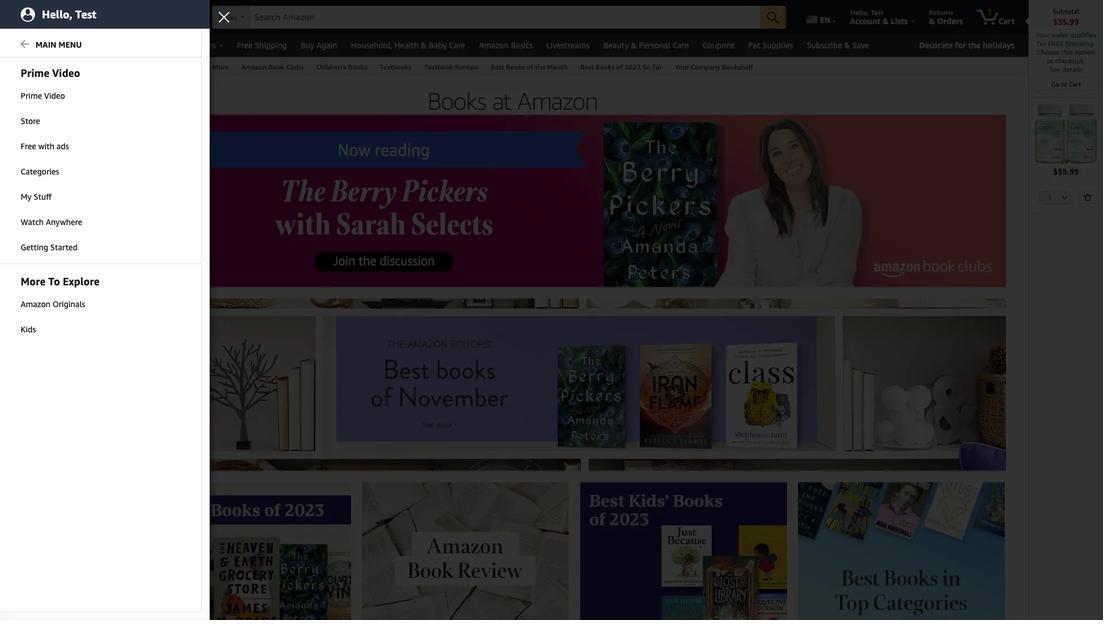 Task type: describe. For each thing, give the bounding box(es) containing it.
coupons
[[703, 40, 734, 50]]

video
[[52, 67, 80, 79]]

again
[[317, 40, 337, 50]]

returns & orders
[[929, 8, 963, 26]]

subscribe
[[807, 40, 842, 50]]

your for your order qualifies for free shipping. choose this option at checkout. see details
[[1036, 30, 1050, 39]]

more to explore
[[21, 275, 100, 288]]

details
[[1062, 65, 1083, 74]]

best kids' books of 2023 image
[[580, 483, 787, 620]]

books down celebrity
[[16, 223, 35, 231]]

best sellers & more link
[[162, 57, 235, 75]]

store link
[[0, 109, 201, 133]]

and
[[44, 140, 56, 148]]

best books of the month
[[491, 63, 568, 71]]

amazon books on facebook link
[[16, 304, 104, 313]]

pet supplies link
[[741, 37, 800, 53]]

dropdown image
[[1062, 195, 1068, 200]]

read inside 100 books to read in a lifetime amazon book review blog amazon books on facebook
[[58, 284, 75, 292]]

getting started link
[[0, 236, 201, 260]]

update
[[92, 16, 120, 26]]

menu
[[58, 40, 82, 49]]

all button
[[9, 34, 42, 57]]

black
[[46, 223, 63, 231]]

more
[[21, 275, 46, 288]]

books down the household,
[[348, 63, 367, 71]]

0 horizontal spatial best books of the month link
[[16, 192, 91, 200]]

celebrity picks link
[[16, 213, 62, 221]]

facebook
[[74, 304, 104, 313]]

main menu
[[36, 40, 82, 49]]

originals
[[53, 299, 85, 309]]

picks inside best books of the month best books of 2023 so far celebrity picks books by black writers
[[45, 213, 62, 221]]

month for best books of the month
[[547, 63, 568, 71]]

coq10 600mg softgels | high absorption coq10 ubiquinol supplement | reduced form enhanced with vitamin e &amp; omega 3 6 9 | antioxidant powerhouse good for health | 120 softgels image
[[1035, 103, 1098, 166]]

decorate for the holidays
[[919, 40, 1015, 50]]

subscribe & save
[[807, 40, 869, 50]]

read with pride link
[[16, 244, 65, 252]]

books%20at%20amazon image
[[273, 84, 755, 115]]

for inside the your order qualifies for free shipping. choose this option at checkout. see details
[[1037, 39, 1046, 48]]

& for returns
[[929, 16, 935, 26]]

best books of november image
[[144, 299, 1006, 471]]

screen
[[60, 336, 82, 344]]

account & lists
[[850, 16, 908, 26]]

qualifies
[[1070, 30, 1097, 39]]

books down stuff
[[32, 202, 51, 210]]

sellers
[[183, 63, 204, 71]]

subtotal $35.99
[[1053, 7, 1079, 26]]

book inside book club picks from page to screen
[[16, 325, 32, 333]]

holiday
[[51, 40, 79, 50]]

amazon originals
[[21, 299, 85, 309]]

video
[[44, 91, 65, 101]]

shipping.
[[1065, 39, 1095, 48]]

go
[[1052, 80, 1060, 88]]

more inside the navigation navigation
[[213, 63, 229, 71]]

club
[[34, 325, 48, 333]]

0 horizontal spatial for
[[955, 40, 966, 50]]

1 vertical spatial more
[[10, 271, 28, 280]]

best down my on the left top
[[16, 202, 30, 210]]

option
[[1075, 48, 1095, 56]]

Search Amazon text field
[[250, 6, 760, 28]]

amazon basics link
[[472, 37, 540, 53]]

advanced search link
[[41, 57, 107, 75]]

with for ads
[[38, 141, 54, 151]]

textbook rentals
[[424, 63, 478, 71]]

lifetime
[[90, 284, 114, 292]]

90005
[[173, 8, 193, 17]]

household, health & baby care
[[351, 40, 465, 50]]

books down more in books
[[29, 284, 49, 292]]

books up back
[[16, 151, 35, 159]]

my stuff link
[[0, 185, 201, 209]]

book inside 100 books to read in a lifetime amazon book review blog amazon books on facebook
[[43, 294, 59, 302]]

to inside the "hispanic and latino stories books in spanish back to school books children's books"
[[33, 161, 39, 169]]

& for account
[[883, 16, 889, 26]]

of for best books of the month
[[527, 63, 533, 71]]

a
[[84, 284, 88, 292]]

2023 inside best books of the month best books of 2023 so far celebrity picks books by black writers
[[61, 202, 76, 210]]

book club picks from page to screen
[[16, 325, 82, 344]]

spanish
[[44, 151, 69, 159]]

hispanic and latino stories link
[[16, 140, 100, 148]]

checkbox image
[[10, 501, 20, 510]]

best for best books of 2023 so far
[[580, 63, 594, 71]]

celebrity
[[16, 213, 43, 221]]

best left stuff
[[16, 192, 30, 200]]

to inside delivering to los angeles 90005 update location
[[126, 8, 133, 17]]

with for pride
[[34, 244, 47, 252]]

read with pride deals in books
[[16, 244, 65, 262]]

amazon for amazon originals
[[21, 299, 50, 309]]

1 vertical spatial $35.99
[[1053, 166, 1079, 176]]

latino
[[58, 140, 77, 148]]

main menu link
[[0, 33, 201, 57]]

month for best books of the month best books of 2023 so far celebrity picks books by black writers
[[72, 192, 91, 200]]

deals inside the navigation navigation
[[81, 40, 100, 50]]

decorate for the holidays link
[[915, 38, 1019, 53]]

school
[[41, 161, 62, 169]]

hispanic and latino stories books in spanish back to school books children's books
[[16, 140, 100, 179]]

in inside the "hispanic and latino stories books in spanish back to school books children's books"
[[37, 151, 43, 159]]

free for free shipping
[[237, 40, 253, 50]]

order
[[1052, 30, 1068, 39]]

hello, inside the navigation navigation
[[851, 8, 869, 17]]

best sellers & more
[[168, 63, 229, 71]]

popular in books
[[10, 117, 72, 126]]

back to school books link
[[16, 161, 83, 169]]

amazon book review image
[[362, 483, 569, 620]]

amazon basics
[[479, 40, 533, 50]]

delivering to los angeles 90005 update location
[[92, 8, 193, 26]]

categories
[[21, 167, 59, 176]]

baby
[[429, 40, 447, 50]]

children's inside the navigation navigation
[[316, 63, 346, 71]]

buy
[[301, 40, 314, 50]]

stuff
[[34, 192, 52, 202]]

far inside the navigation navigation
[[652, 63, 662, 71]]

lists
[[891, 16, 908, 26]]

so inside the navigation navigation
[[643, 63, 651, 71]]

to inside 100 books to read in a lifetime amazon book review blog amazon books on facebook
[[51, 284, 56, 292]]

subtotal
[[1053, 7, 1079, 16]]

textbooks link
[[373, 57, 418, 75]]

go to cart
[[1052, 80, 1081, 88]]

books right my on the left top
[[32, 192, 51, 200]]

pet
[[748, 40, 760, 50]]

books inside the read with pride deals in books
[[43, 254, 62, 262]]

started
[[50, 242, 78, 252]]

in down deals in books link
[[30, 271, 37, 280]]

shipping
[[255, 40, 287, 50]]

amazon image
[[13, 10, 68, 28]]

delete image
[[1084, 193, 1092, 201]]

stories
[[79, 140, 100, 148]]

back
[[16, 161, 31, 169]]

decorate
[[919, 40, 953, 50]]

review
[[61, 294, 84, 302]]

watch
[[21, 217, 44, 227]]

textbook rentals link
[[418, 57, 484, 75]]

0 horizontal spatial hello,
[[42, 8, 72, 20]]

amazon for amazon book clubs
[[241, 63, 267, 71]]

your order qualifies for free shipping. choose this option at checkout. see details
[[1036, 30, 1097, 74]]

go to cart link
[[1032, 79, 1100, 90]]

100
[[16, 284, 28, 292]]

explore
[[63, 275, 100, 288]]

none submit inside books search box
[[760, 6, 786, 29]]

my stuff
[[21, 192, 52, 202]]

your for your company bookshelf
[[675, 63, 689, 71]]

1 horizontal spatial children's books link
[[310, 57, 373, 75]]

books down beauty at the top of page
[[596, 63, 615, 71]]

books up 100 books to read in a lifetime link
[[39, 271, 62, 280]]

0 horizontal spatial hello, test
[[42, 8, 96, 20]]



Task type: locate. For each thing, give the bounding box(es) containing it.
getting
[[21, 242, 48, 252]]

so inside best books of the month best books of 2023 so far celebrity picks books by black writers
[[78, 202, 86, 210]]

the inside best books of the month best books of 2023 so far celebrity picks books by black writers
[[61, 192, 70, 200]]

book inside the navigation navigation
[[269, 63, 284, 71]]

now reading. bright young women with sarah selects. join the discussion. image
[[144, 115, 1006, 287]]

from
[[16, 336, 32, 344]]

to inside book club picks from page to screen
[[52, 336, 58, 344]]

hello, test
[[42, 8, 96, 20], [851, 8, 883, 17]]

best books in top categories image
[[798, 483, 1005, 620]]

& left baby
[[421, 40, 427, 50]]

best books of the month link up celebrity picks "link"
[[16, 192, 91, 200]]

far down categories link
[[88, 202, 98, 210]]

1 vertical spatial children's books link
[[16, 171, 68, 179]]

health
[[394, 40, 419, 50]]

0 horizontal spatial 1
[[987, 6, 992, 18]]

far inside best books of the month best books of 2023 so far celebrity picks books by black writers
[[88, 202, 98, 210]]

picks up black
[[45, 213, 62, 221]]

0 vertical spatial so
[[643, 63, 651, 71]]

so
[[643, 63, 651, 71], [78, 202, 86, 210]]

2 vertical spatial the
[[61, 192, 70, 200]]

1 vertical spatial children's
[[16, 171, 47, 179]]

0 vertical spatial your
[[1036, 30, 1050, 39]]

children's
[[316, 63, 346, 71], [16, 171, 47, 179]]

rentals
[[455, 63, 478, 71]]

1
[[987, 6, 992, 18], [1048, 193, 1051, 201]]

1 left dropdown 'image'
[[1048, 193, 1051, 201]]

clubs
[[286, 63, 303, 71]]

0 vertical spatial book
[[269, 63, 284, 71]]

beauty & personal care link
[[597, 37, 696, 53]]

1 vertical spatial 2023
[[61, 202, 76, 210]]

holidays
[[983, 40, 1015, 50]]

the down livestreams "link"
[[535, 63, 545, 71]]

free left shipping
[[237, 40, 253, 50]]

& right beauty at the top of page
[[631, 40, 637, 50]]

books down all button
[[15, 63, 35, 71]]

picks up from page to screen link on the left
[[50, 325, 66, 333]]

$35.99 down subtotal on the right of the page
[[1053, 17, 1079, 26]]

my
[[21, 192, 32, 202]]

children's down again
[[316, 63, 346, 71]]

month inside best books of the month best books of 2023 so far celebrity picks books by black writers
[[72, 192, 91, 200]]

test inside the navigation navigation
[[871, 8, 883, 17]]

for right decorate at the top of the page
[[955, 40, 966, 50]]

month down livestreams "link"
[[547, 63, 568, 71]]

prime video
[[21, 91, 65, 101]]

books
[[218, 13, 237, 22], [15, 63, 35, 71], [348, 63, 367, 71], [506, 63, 525, 71], [596, 63, 615, 71], [49, 117, 72, 126], [16, 151, 35, 159], [64, 161, 83, 169], [48, 171, 68, 179], [32, 192, 51, 200], [32, 202, 51, 210], [16, 223, 35, 231], [43, 254, 62, 262], [39, 271, 62, 280], [29, 284, 49, 292], [43, 304, 62, 313]]

advanced
[[47, 63, 78, 71]]

of down basics
[[527, 63, 533, 71]]

basics
[[511, 40, 533, 50]]

0 vertical spatial far
[[652, 63, 662, 71]]

cart up holidays at the top of page
[[999, 16, 1015, 26]]

amazon book clubs link
[[235, 57, 310, 75]]

$35.99 inside subtotal $35.99
[[1053, 17, 1079, 26]]

deals up "search"
[[81, 40, 100, 50]]

books up groceries link
[[218, 13, 237, 22]]

0 vertical spatial deals
[[81, 40, 100, 50]]

2 horizontal spatial book
[[269, 63, 284, 71]]

0 vertical spatial 2023
[[625, 63, 641, 71]]

prime video
[[21, 67, 80, 79]]

month
[[547, 63, 568, 71], [72, 192, 91, 200]]

your left order
[[1036, 30, 1050, 39]]

& left orders
[[929, 16, 935, 26]]

1 horizontal spatial care
[[672, 40, 689, 50]]

month inside the navigation navigation
[[547, 63, 568, 71]]

1 horizontal spatial deals
[[81, 40, 100, 50]]

1 vertical spatial month
[[72, 192, 91, 200]]

books link
[[9, 57, 41, 75]]

0 vertical spatial picks
[[45, 213, 62, 221]]

1 horizontal spatial the
[[535, 63, 545, 71]]

1 horizontal spatial for
[[1037, 39, 1046, 48]]

getting started
[[21, 242, 78, 252]]

0 vertical spatial month
[[547, 63, 568, 71]]

1 horizontal spatial far
[[652, 63, 662, 71]]

bookshelf
[[722, 63, 753, 71]]

watch anywhere link
[[0, 210, 201, 234]]

& inside returns & orders
[[929, 16, 935, 26]]

& for beauty
[[631, 40, 637, 50]]

best down livestreams "link"
[[580, 63, 594, 71]]

deals in books link
[[16, 254, 62, 262]]

hello, up main menu
[[42, 8, 72, 20]]

1 vertical spatial so
[[78, 202, 86, 210]]

1 horizontal spatial test
[[871, 8, 883, 17]]

& left lists at the right
[[883, 16, 889, 26]]

your inside the your order qualifies for free shipping. choose this option at checkout. see details
[[1036, 30, 1050, 39]]

0 horizontal spatial the
[[61, 192, 70, 200]]

page
[[34, 336, 50, 344]]

care right baby
[[449, 40, 465, 50]]

0 horizontal spatial free
[[21, 141, 36, 151]]

search
[[79, 63, 100, 71]]

0 horizontal spatial care
[[449, 40, 465, 50]]

the left holidays at the top of page
[[968, 40, 981, 50]]

of for best books of the month best books of 2023 so far celebrity picks books by black writers
[[53, 192, 59, 200]]

in left a
[[77, 284, 82, 292]]

books down 'getting started'
[[43, 254, 62, 262]]

1 horizontal spatial free
[[237, 40, 253, 50]]

so up writers
[[78, 202, 86, 210]]

0 vertical spatial read
[[16, 244, 33, 252]]

0 vertical spatial $35.99
[[1053, 17, 1079, 26]]

1 vertical spatial 1
[[1048, 193, 1051, 201]]

groceries
[[182, 40, 216, 50]]

$35.99 up dropdown 'image'
[[1053, 166, 1079, 176]]

2023 up anywhere
[[61, 202, 76, 210]]

in down read with pride link in the top left of the page
[[36, 254, 41, 262]]

best left sellers
[[168, 63, 181, 71]]

children's books link down back to school books link
[[16, 171, 68, 179]]

by
[[37, 223, 44, 231]]

1 vertical spatial book
[[43, 294, 59, 302]]

0 horizontal spatial cart
[[999, 16, 1015, 26]]

for
[[1037, 39, 1046, 48], [955, 40, 966, 50]]

1 up holidays at the top of page
[[987, 6, 992, 18]]

month down categories link
[[72, 192, 91, 200]]

0 vertical spatial cart
[[999, 16, 1015, 26]]

amazon book clubs
[[241, 63, 303, 71]]

more right sellers
[[213, 63, 229, 71]]

& left save
[[844, 40, 850, 50]]

best down amazon basics link
[[491, 63, 504, 71]]

books down amazon book review blog link at the left of the page
[[43, 304, 62, 313]]

pride
[[49, 244, 65, 252]]

0 horizontal spatial children's books link
[[16, 171, 68, 179]]

1 vertical spatial free
[[21, 141, 36, 151]]

1 vertical spatial deals
[[16, 254, 34, 262]]

1 care from the left
[[449, 40, 465, 50]]

amazon for amazon basics
[[479, 40, 509, 50]]

book up from
[[16, 325, 32, 333]]

0 horizontal spatial deals
[[16, 254, 34, 262]]

kids
[[21, 325, 36, 334]]

0 horizontal spatial book
[[16, 325, 32, 333]]

0 horizontal spatial month
[[72, 192, 91, 200]]

1 horizontal spatial book
[[43, 294, 59, 302]]

test up holiday deals
[[75, 8, 96, 20]]

of
[[527, 63, 533, 71], [616, 63, 623, 71], [53, 192, 59, 200], [53, 202, 59, 210]]

free with ads
[[21, 141, 69, 151]]

1 horizontal spatial month
[[547, 63, 568, 71]]

in inside 100 books to read in a lifetime amazon book review blog amazon books on facebook
[[77, 284, 82, 292]]

0 horizontal spatial far
[[88, 202, 98, 210]]

this
[[1061, 48, 1073, 56]]

for left free at the right top of page
[[1037, 39, 1046, 48]]

of for best books of 2023 so far
[[616, 63, 623, 71]]

read up review in the left of the page
[[58, 284, 75, 292]]

best for best books of the month
[[491, 63, 504, 71]]

hello, test up menu
[[42, 8, 96, 20]]

0 horizontal spatial more
[[10, 271, 28, 280]]

care right personal
[[672, 40, 689, 50]]

books up hispanic and latino stories link in the top left of the page
[[49, 117, 72, 126]]

0 vertical spatial children's
[[316, 63, 346, 71]]

0 horizontal spatial so
[[78, 202, 86, 210]]

so down the beauty & personal care link
[[643, 63, 651, 71]]

popular
[[10, 117, 38, 126]]

1 horizontal spatial children's
[[316, 63, 346, 71]]

children's books link down again
[[310, 57, 373, 75]]

test
[[75, 8, 96, 20], [871, 8, 883, 17]]

location
[[122, 16, 153, 26]]

your
[[1036, 30, 1050, 39], [675, 63, 689, 71]]

2023 inside best books of 2023 so far link
[[625, 63, 641, 71]]

0 vertical spatial the
[[968, 40, 981, 50]]

of up watch anywhere in the left of the page
[[53, 202, 59, 210]]

ads
[[56, 141, 69, 151]]

picks
[[45, 213, 62, 221], [50, 325, 66, 333]]

all
[[26, 41, 37, 50]]

groceries link
[[175, 37, 230, 53]]

0 horizontal spatial read
[[16, 244, 33, 252]]

1 horizontal spatial 1
[[1048, 193, 1051, 201]]

in up back to school books link
[[37, 151, 43, 159]]

children's down back
[[16, 171, 47, 179]]

best
[[168, 63, 181, 71], [491, 63, 504, 71], [580, 63, 594, 71], [16, 192, 30, 200], [16, 202, 30, 210]]

more up '100'
[[10, 271, 28, 280]]

hello, test left lists at the right
[[851, 8, 883, 17]]

1 vertical spatial far
[[88, 202, 98, 210]]

1 horizontal spatial so
[[643, 63, 651, 71]]

care
[[449, 40, 465, 50], [672, 40, 689, 50]]

care inside the beauty & personal care link
[[672, 40, 689, 50]]

choose
[[1037, 48, 1060, 56]]

1 vertical spatial your
[[675, 63, 689, 71]]

1 horizontal spatial best books of the month link
[[484, 57, 574, 75]]

1 horizontal spatial your
[[1036, 30, 1050, 39]]

angeles
[[147, 8, 171, 17]]

0 horizontal spatial 2023
[[61, 202, 76, 210]]

children's inside the "hispanic and latino stories books in spanish back to school books children's books"
[[16, 171, 47, 179]]

1 horizontal spatial cart
[[1069, 80, 1081, 88]]

the right stuff
[[61, 192, 70, 200]]

care inside 'household, health & baby care' link
[[449, 40, 465, 50]]

book left clubs
[[269, 63, 284, 71]]

watch anywhere
[[21, 217, 82, 227]]

2 care from the left
[[672, 40, 689, 50]]

0 vertical spatial with
[[38, 141, 54, 151]]

2023 down the beauty & personal care link
[[625, 63, 641, 71]]

navigation navigation
[[0, 0, 1103, 620]]

hello, test inside the navigation navigation
[[851, 8, 883, 17]]

1 vertical spatial the
[[535, 63, 545, 71]]

0 horizontal spatial children's
[[16, 171, 47, 179]]

prime
[[21, 91, 42, 101]]

1 horizontal spatial 2023
[[625, 63, 641, 71]]

categories link
[[0, 160, 201, 184]]

amazon
[[479, 40, 509, 50], [241, 63, 267, 71], [16, 294, 41, 302], [21, 299, 50, 309], [16, 304, 41, 313]]

deals down getting
[[16, 254, 34, 262]]

amazon book review blog link
[[16, 294, 99, 302]]

book up amazon books on facebook link
[[43, 294, 59, 302]]

1 horizontal spatial read
[[58, 284, 75, 292]]

free up back
[[21, 141, 36, 151]]

hello,
[[42, 8, 72, 20], [851, 8, 869, 17]]

your left company
[[675, 63, 689, 71]]

books down school
[[48, 171, 68, 179]]

books inside search box
[[218, 13, 237, 22]]

& for subscribe
[[844, 40, 850, 50]]

book
[[269, 63, 284, 71], [43, 294, 59, 302], [16, 325, 32, 333]]

your company bookshelf link
[[668, 57, 760, 75]]

household,
[[351, 40, 392, 50]]

1 horizontal spatial hello,
[[851, 8, 869, 17]]

en link
[[799, 3, 841, 32]]

blog
[[85, 294, 99, 302]]

holiday deals link
[[44, 37, 107, 53]]

hello, up save
[[851, 8, 869, 17]]

books down basics
[[506, 63, 525, 71]]

0 vertical spatial more
[[213, 63, 229, 71]]

best for best sellers & more
[[168, 63, 181, 71]]

beauty
[[603, 40, 629, 50]]

in inside the read with pride deals in books
[[36, 254, 41, 262]]

1 vertical spatial cart
[[1069, 80, 1081, 88]]

coupons link
[[696, 37, 741, 53]]

0 vertical spatial children's books link
[[310, 57, 373, 75]]

1 horizontal spatial more
[[213, 63, 229, 71]]

of down beauty at the top of page
[[616, 63, 623, 71]]

the for best books of the month
[[535, 63, 545, 71]]

textbooks
[[380, 63, 412, 71]]

orders
[[937, 16, 963, 26]]

& right sellers
[[206, 63, 211, 71]]

1 horizontal spatial hello, test
[[851, 8, 883, 17]]

far down personal
[[652, 63, 662, 71]]

free
[[1048, 39, 1064, 48]]

to
[[126, 8, 133, 17], [1061, 80, 1067, 88], [33, 161, 39, 169], [48, 275, 60, 288], [51, 284, 56, 292], [52, 336, 58, 344]]

1 vertical spatial best books of the month link
[[16, 192, 91, 200]]

your inside 'your company bookshelf' link
[[675, 63, 689, 71]]

0 horizontal spatial your
[[675, 63, 689, 71]]

picks inside book club picks from page to screen
[[50, 325, 66, 333]]

Books search field
[[212, 6, 786, 30]]

1 vertical spatial picks
[[50, 325, 66, 333]]

books by black writers link
[[16, 223, 87, 231]]

best books of 2023 image
[[144, 483, 351, 620]]

in right store
[[40, 117, 47, 126]]

2 horizontal spatial the
[[968, 40, 981, 50]]

None submit
[[760, 6, 786, 29]]

0 vertical spatial free
[[237, 40, 253, 50]]

the for best books of the month best books of 2023 so far celebrity picks books by black writers
[[61, 192, 70, 200]]

books down "spanish"
[[64, 161, 83, 169]]

best books of the month link down basics
[[484, 57, 574, 75]]

deals inside the read with pride deals in books
[[16, 254, 34, 262]]

0 vertical spatial 1
[[987, 6, 992, 18]]

test left lists at the right
[[871, 8, 883, 17]]

read up deals in books link
[[16, 244, 33, 252]]

free for free with ads
[[21, 141, 36, 151]]

writers
[[65, 223, 87, 231]]

free inside the navigation navigation
[[237, 40, 253, 50]]

with inside the read with pride deals in books
[[34, 244, 47, 252]]

cart down 'details'
[[1069, 80, 1081, 88]]

advanced search
[[47, 63, 100, 71]]

your company bookshelf
[[675, 63, 753, 71]]

0 horizontal spatial test
[[75, 8, 96, 20]]

returns
[[929, 8, 953, 17]]

subscribe & save link
[[800, 37, 876, 53]]

2 vertical spatial book
[[16, 325, 32, 333]]

save
[[852, 40, 869, 50]]

1 vertical spatial read
[[58, 284, 75, 292]]

of right stuff
[[53, 192, 59, 200]]

0 vertical spatial best books of the month link
[[484, 57, 574, 75]]

free shipping
[[237, 40, 287, 50]]

read inside the read with pride deals in books
[[16, 244, 33, 252]]

prime video link
[[0, 84, 201, 108]]

1 vertical spatial with
[[34, 244, 47, 252]]



Task type: vqa. For each thing, say whether or not it's contained in the screenshot.
Amazon Prime Logo
no



